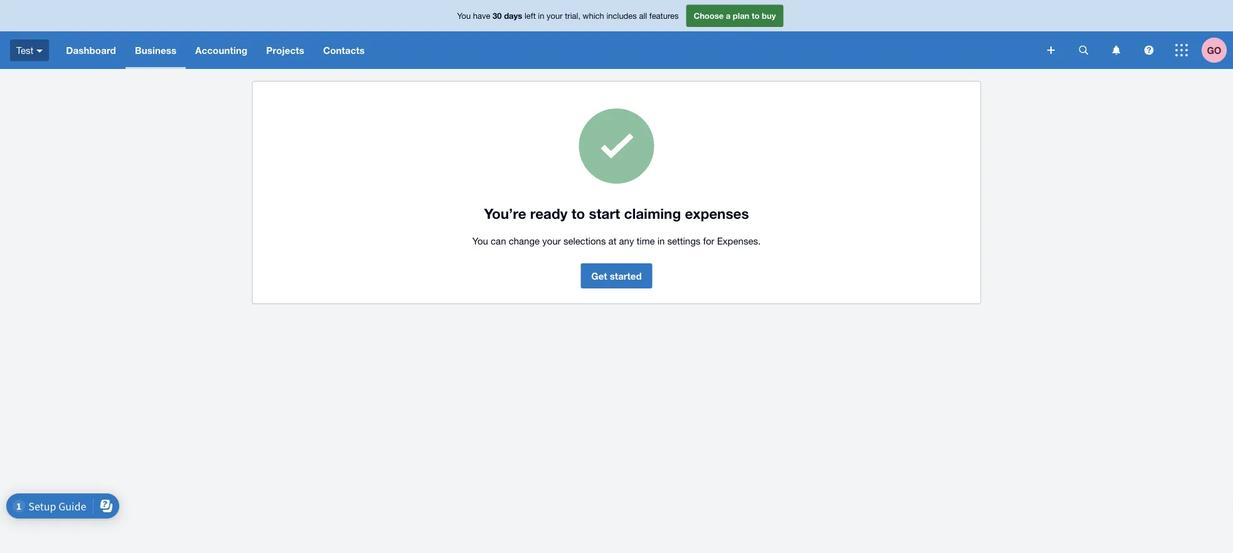 Task type: describe. For each thing, give the bounding box(es) containing it.
test button
[[0, 31, 57, 69]]

you for you have 30 days left in your trial, which includes all features
[[457, 11, 471, 21]]

all
[[639, 11, 647, 21]]

you for you can change your selections at any time in settings for expenses.
[[472, 235, 488, 246]]

1 vertical spatial your
[[542, 235, 561, 246]]

for
[[703, 235, 714, 246]]

test
[[16, 45, 33, 56]]

you're ready to start claiming expenses
[[484, 205, 749, 222]]

svg image inside "test" 'popup button'
[[37, 49, 43, 53]]

accounting
[[195, 45, 247, 56]]

plan
[[733, 11, 749, 21]]

accounting button
[[186, 31, 257, 69]]

business
[[135, 45, 176, 56]]

features
[[649, 11, 679, 21]]

choose
[[694, 11, 724, 21]]

which
[[583, 11, 604, 21]]

banner containing dashboard
[[0, 0, 1233, 69]]

have
[[473, 11, 490, 21]]

1 vertical spatial to
[[571, 205, 585, 222]]

navigation containing dashboard
[[57, 31, 1038, 69]]

0 vertical spatial to
[[752, 11, 760, 21]]

any
[[619, 235, 634, 246]]

1 horizontal spatial in
[[657, 235, 665, 246]]

left
[[525, 11, 536, 21]]

business button
[[125, 31, 186, 69]]

dashboard link
[[57, 31, 125, 69]]

time
[[637, 235, 655, 246]]

get
[[591, 270, 607, 282]]

30
[[493, 11, 502, 21]]

go
[[1207, 45, 1221, 56]]

at
[[608, 235, 616, 246]]



Task type: locate. For each thing, give the bounding box(es) containing it.
settings
[[667, 235, 700, 246]]

0 horizontal spatial in
[[538, 11, 544, 21]]

buy
[[762, 11, 776, 21]]

includes
[[606, 11, 637, 21]]

svg image
[[1079, 45, 1088, 55], [1144, 45, 1154, 55], [1047, 46, 1055, 54], [37, 49, 43, 53]]

contacts
[[323, 45, 365, 56]]

in right time
[[657, 235, 665, 246]]

0 horizontal spatial to
[[571, 205, 585, 222]]

you
[[457, 11, 471, 21], [472, 235, 488, 246]]

0 vertical spatial you
[[457, 11, 471, 21]]

you left have
[[457, 11, 471, 21]]

projects button
[[257, 31, 314, 69]]

you can change your selections at any time in settings for expenses.
[[472, 235, 761, 246]]

trial,
[[565, 11, 580, 21]]

selections
[[563, 235, 606, 246]]

you're
[[484, 205, 526, 222]]

your
[[547, 11, 563, 21], [542, 235, 561, 246]]

1 horizontal spatial you
[[472, 235, 488, 246]]

contacts button
[[314, 31, 374, 69]]

to left start
[[571, 205, 585, 222]]

in right left
[[538, 11, 544, 21]]

0 horizontal spatial you
[[457, 11, 471, 21]]

0 horizontal spatial svg image
[[1112, 45, 1120, 55]]

1 horizontal spatial svg image
[[1175, 44, 1188, 56]]

get started
[[591, 270, 642, 282]]

started
[[610, 270, 642, 282]]

0 vertical spatial in
[[538, 11, 544, 21]]

your left trial,
[[547, 11, 563, 21]]

dashboard
[[66, 45, 116, 56]]

start
[[589, 205, 620, 222]]

get started button
[[581, 264, 652, 289]]

to
[[752, 11, 760, 21], [571, 205, 585, 222]]

navigation
[[57, 31, 1038, 69]]

projects
[[266, 45, 304, 56]]

to left buy
[[752, 11, 760, 21]]

claiming
[[624, 205, 681, 222]]

a
[[726, 11, 731, 21]]

svg image
[[1175, 44, 1188, 56], [1112, 45, 1120, 55]]

your right change
[[542, 235, 561, 246]]

you have 30 days left in your trial, which includes all features
[[457, 11, 679, 21]]

expenses.
[[717, 235, 761, 246]]

change
[[509, 235, 540, 246]]

banner
[[0, 0, 1233, 69]]

1 vertical spatial in
[[657, 235, 665, 246]]

expenses
[[685, 205, 749, 222]]

go button
[[1202, 31, 1233, 69]]

you left can
[[472, 235, 488, 246]]

1 vertical spatial you
[[472, 235, 488, 246]]

in
[[538, 11, 544, 21], [657, 235, 665, 246]]

can
[[491, 235, 506, 246]]

ready
[[530, 205, 568, 222]]

choose a plan to buy
[[694, 11, 776, 21]]

1 horizontal spatial to
[[752, 11, 760, 21]]

days
[[504, 11, 522, 21]]

0 vertical spatial your
[[547, 11, 563, 21]]



Task type: vqa. For each thing, say whether or not it's contained in the screenshot.
Learn How To Connect Your Bank Account link
no



